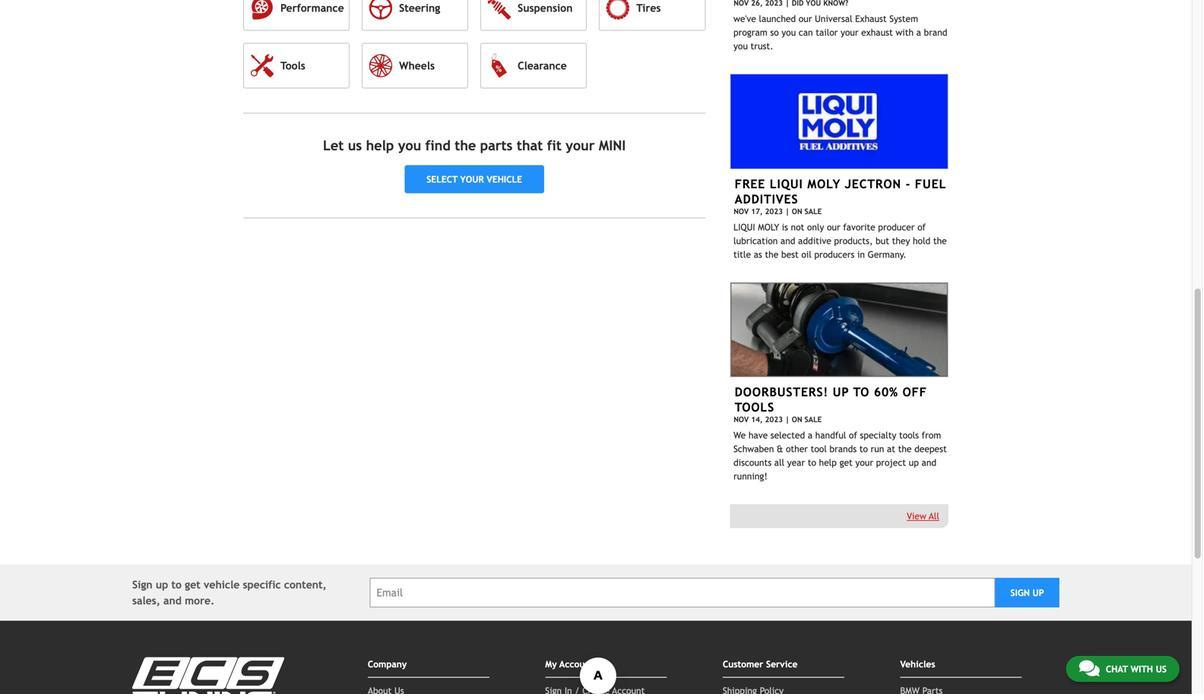 Task type: describe. For each thing, give the bounding box(es) containing it.
sign for sign up
[[1010, 588, 1030, 599]]

0 vertical spatial help
[[366, 137, 394, 153]]

steering
[[399, 2, 440, 14]]

sale inside doorbusters! up to 60% off tools nov 14, 2023 | on sale we have selected a handful of specialty tools from schwaben & other tool brands to run at the deepest discounts all year to help get your project up and running!
[[805, 415, 822, 424]]

at
[[887, 444, 895, 455]]

0 vertical spatial tools
[[280, 60, 305, 72]]

doorbusters! up to 60% off tools image
[[730, 282, 949, 378]]

wheels link
[[362, 43, 468, 88]]

vehicle
[[487, 174, 522, 185]]

us
[[1156, 664, 1167, 675]]

exhaust
[[855, 13, 887, 24]]

let us help you find the parts that fit your     mini
[[323, 137, 626, 153]]

we
[[734, 430, 746, 441]]

0 horizontal spatial moly
[[758, 222, 779, 232]]

lubrication
[[734, 235, 778, 246]]

up inside doorbusters! up to 60% off tools nov 14, 2023 | on sale we have selected a handful of specialty tools from schwaben & other tool brands to run at the deepest discounts all year to help get your project up and running!
[[909, 458, 919, 468]]

fuel
[[915, 177, 946, 191]]

&
[[777, 444, 783, 455]]

sale inside free liqui moly jectron - fuel additives nov 17, 2023 | on sale liqui moly is not only our favorite producer of lubrication and additive products, but they hold the title as the best oil producers in germany.
[[805, 207, 822, 216]]

schwaben
[[734, 444, 774, 455]]

suspension
[[518, 2, 573, 14]]

1 horizontal spatial to
[[808, 458, 816, 468]]

is
[[782, 222, 788, 232]]

help inside doorbusters! up to 60% off tools nov 14, 2023 | on sale we have selected a handful of specialty tools from schwaben & other tool brands to run at the deepest discounts all year to help get your project up and running!
[[819, 458, 837, 468]]

your inside we've launched our universal exhaust system program so you can tailor your exhaust with a brand you trust.
[[841, 27, 859, 38]]

all
[[774, 458, 785, 468]]

get inside doorbusters! up to 60% off tools nov 14, 2023 | on sale we have selected a handful of specialty tools from schwaben & other tool brands to run at the deepest discounts all year to help get your project up and running!
[[840, 458, 853, 468]]

clearance
[[518, 60, 567, 72]]

more.
[[185, 595, 215, 607]]

view
[[907, 511, 926, 522]]

run
[[871, 444, 884, 455]]

steering link
[[362, 0, 468, 31]]

that
[[517, 137, 543, 153]]

additives
[[735, 192, 798, 206]]

Email email field
[[370, 578, 995, 608]]

chat with us link
[[1066, 657, 1180, 683]]

chat with us
[[1106, 664, 1167, 675]]

on inside doorbusters! up to 60% off tools nov 14, 2023 | on sale we have selected a handful of specialty tools from schwaben & other tool brands to run at the deepest discounts all year to help get your project up and running!
[[792, 415, 802, 424]]

select your vehicle
[[427, 174, 522, 185]]

from
[[922, 430, 941, 441]]

program
[[734, 27, 768, 38]]

performance
[[280, 2, 344, 14]]

exhaust
[[861, 27, 893, 38]]

view all
[[907, 511, 939, 522]]

0 vertical spatial moly
[[807, 177, 841, 191]]

suspension link
[[480, 0, 587, 31]]

let
[[323, 137, 344, 153]]

0 horizontal spatial you
[[398, 137, 421, 153]]

our inside we've launched our universal exhaust system program so you can tailor your exhaust with a brand you trust.
[[799, 13, 812, 24]]

brands
[[830, 444, 857, 455]]

free liqui moly jectron - fuel additives link
[[735, 177, 946, 206]]

2 horizontal spatial to
[[860, 444, 868, 455]]

trust.
[[751, 41, 773, 51]]

up
[[833, 385, 849, 400]]

get inside sign up to get vehicle specific content, sales, and more.
[[185, 579, 201, 591]]

the right hold
[[933, 235, 947, 246]]

title
[[734, 249, 751, 260]]

fit
[[547, 137, 562, 153]]

nov inside doorbusters! up to 60% off tools nov 14, 2023 | on sale we have selected a handful of specialty tools from schwaben & other tool brands to run at the deepest discounts all year to help get your project up and running!
[[734, 415, 749, 424]]

doorbusters! up to 60% off tools nov 14, 2023 | on sale we have selected a handful of specialty tools from schwaben & other tool brands to run at the deepest discounts all year to help get your project up and running!
[[734, 385, 947, 482]]

brand
[[924, 27, 947, 38]]

up for sign up
[[1033, 588, 1044, 599]]

tires
[[636, 2, 661, 14]]

system
[[890, 13, 918, 24]]

can
[[799, 27, 813, 38]]

sales,
[[132, 595, 160, 607]]

your inside button
[[460, 174, 484, 185]]

2023 inside doorbusters! up to 60% off tools nov 14, 2023 | on sale we have selected a handful of specialty tools from schwaben & other tool brands to run at the deepest discounts all year to help get your project up and running!
[[765, 415, 783, 424]]

content,
[[284, 579, 327, 591]]

comments image
[[1079, 660, 1100, 678]]

additive
[[798, 235, 831, 246]]

my account
[[545, 659, 594, 670]]

deepest
[[915, 444, 947, 455]]

they
[[892, 235, 910, 246]]

producers
[[814, 249, 855, 260]]

tools link
[[243, 43, 350, 88]]

-
[[906, 177, 911, 191]]

select
[[427, 174, 458, 185]]

find
[[425, 137, 451, 153]]

mini
[[599, 137, 626, 153]]

17,
[[751, 207, 763, 216]]

as
[[754, 249, 762, 260]]

tailor
[[816, 27, 838, 38]]

launched
[[759, 13, 796, 24]]

jectron
[[845, 177, 901, 191]]

free liqui moly jectron - fuel additives nov 17, 2023 | on sale liqui moly is not only our favorite producer of lubrication and additive products, but they hold the title as the best oil producers in germany.
[[734, 177, 947, 260]]

year
[[787, 458, 805, 468]]

60%
[[874, 385, 898, 400]]

all
[[929, 511, 939, 522]]

wheels
[[399, 60, 435, 72]]

tool
[[811, 444, 827, 455]]

1 horizontal spatial you
[[734, 41, 748, 51]]



Task type: locate. For each thing, give the bounding box(es) containing it.
nov left the 14,
[[734, 415, 749, 424]]

get down "brands"
[[840, 458, 853, 468]]

0 vertical spatial with
[[896, 27, 914, 38]]

producer
[[878, 222, 915, 232]]

1 horizontal spatial of
[[918, 222, 926, 232]]

universal
[[815, 13, 853, 24]]

1 vertical spatial with
[[1131, 664, 1153, 675]]

favorite
[[843, 222, 875, 232]]

1 horizontal spatial our
[[827, 222, 840, 232]]

oil
[[801, 249, 812, 260]]

1 vertical spatial nov
[[734, 415, 749, 424]]

get
[[840, 458, 853, 468], [185, 579, 201, 591]]

nov left 17,
[[734, 207, 749, 216]]

ecs tuning image
[[132, 658, 284, 695]]

tools
[[899, 430, 919, 441]]

get up more.
[[185, 579, 201, 591]]

0 vertical spatial sale
[[805, 207, 822, 216]]

you right so
[[782, 27, 796, 38]]

tires link
[[599, 0, 706, 31]]

1 on from the top
[[792, 207, 802, 216]]

we've launched our universal exhaust system program so you can tailor your exhaust with a brand you trust.
[[734, 13, 947, 51]]

2 horizontal spatial you
[[782, 27, 796, 38]]

on
[[792, 207, 802, 216], [792, 415, 802, 424]]

0 vertical spatial liqui
[[770, 177, 803, 191]]

2023 right the 14,
[[765, 415, 783, 424]]

not
[[791, 222, 804, 232]]

of up "brands"
[[849, 430, 857, 441]]

the right at
[[898, 444, 912, 455]]

| up is
[[785, 207, 790, 216]]

2 horizontal spatial up
[[1033, 588, 1044, 599]]

2 horizontal spatial and
[[922, 458, 937, 468]]

0 horizontal spatial up
[[156, 579, 168, 591]]

vehicle
[[204, 579, 240, 591]]

a inside we've launched our universal exhaust system program so you can tailor your exhaust with a brand you trust.
[[916, 27, 921, 38]]

2 sale from the top
[[805, 415, 822, 424]]

| inside free liqui moly jectron - fuel additives nov 17, 2023 | on sale liqui moly is not only our favorite producer of lubrication and additive products, but they hold the title as the best oil producers in germany.
[[785, 207, 790, 216]]

2023 inside free liqui moly jectron - fuel additives nov 17, 2023 | on sale liqui moly is not only our favorite producer of lubrication and additive products, but they hold the title as the best oil producers in germany.
[[765, 207, 783, 216]]

1 vertical spatial and
[[922, 458, 937, 468]]

1 horizontal spatial help
[[819, 458, 837, 468]]

0 vertical spatial you
[[782, 27, 796, 38]]

1 vertical spatial sale
[[805, 415, 822, 424]]

we've
[[734, 13, 756, 24]]

to down tool
[[808, 458, 816, 468]]

1 vertical spatial help
[[819, 458, 837, 468]]

0 vertical spatial a
[[916, 27, 921, 38]]

free
[[735, 177, 766, 191]]

1 horizontal spatial and
[[781, 235, 795, 246]]

2 on from the top
[[792, 415, 802, 424]]

sign up to get vehicle specific content, sales, and more.
[[132, 579, 327, 607]]

doorbusters!
[[735, 385, 829, 400]]

tools down performance link
[[280, 60, 305, 72]]

you
[[782, 27, 796, 38], [734, 41, 748, 51], [398, 137, 421, 153]]

14,
[[751, 415, 763, 424]]

your down run
[[855, 458, 873, 468]]

2 vertical spatial and
[[163, 595, 182, 607]]

0 vertical spatial get
[[840, 458, 853, 468]]

1 horizontal spatial sign
[[1010, 588, 1030, 599]]

handful
[[815, 430, 846, 441]]

vehicles
[[900, 659, 935, 670]]

sign inside sign up to get vehicle specific content, sales, and more.
[[132, 579, 152, 591]]

0 horizontal spatial of
[[849, 430, 857, 441]]

tools
[[280, 60, 305, 72], [735, 401, 775, 415]]

to
[[860, 444, 868, 455], [808, 458, 816, 468], [171, 579, 182, 591]]

2 nov from the top
[[734, 415, 749, 424]]

0 vertical spatial to
[[860, 444, 868, 455]]

up inside sign up to get vehicle specific content, sales, and more.
[[156, 579, 168, 591]]

hold
[[913, 235, 931, 246]]

selected
[[771, 430, 805, 441]]

sale up handful
[[805, 415, 822, 424]]

help down tool
[[819, 458, 837, 468]]

0 vertical spatial and
[[781, 235, 795, 246]]

your right fit
[[566, 137, 595, 153]]

0 horizontal spatial our
[[799, 13, 812, 24]]

1 vertical spatial of
[[849, 430, 857, 441]]

and inside free liqui moly jectron - fuel additives nov 17, 2023 | on sale liqui moly is not only our favorite producer of lubrication and additive products, but they hold the title as the best oil producers in germany.
[[781, 235, 795, 246]]

germany.
[[868, 249, 907, 260]]

the right find
[[455, 137, 476, 153]]

running!
[[734, 471, 768, 482]]

sign up button
[[995, 578, 1060, 608]]

to
[[853, 385, 870, 400]]

up inside button
[[1033, 588, 1044, 599]]

1 vertical spatial liqui
[[734, 222, 755, 232]]

0 vertical spatial our
[[799, 13, 812, 24]]

your
[[841, 27, 859, 38], [566, 137, 595, 153], [460, 174, 484, 185], [855, 458, 873, 468]]

2 vertical spatial to
[[171, 579, 182, 591]]

1 horizontal spatial get
[[840, 458, 853, 468]]

and right the sales,
[[163, 595, 182, 607]]

with
[[896, 27, 914, 38], [1131, 664, 1153, 675]]

so
[[770, 27, 779, 38]]

sign up
[[1010, 588, 1044, 599]]

customer
[[723, 659, 763, 670]]

sign inside button
[[1010, 588, 1030, 599]]

1 vertical spatial |
[[785, 415, 790, 424]]

view all link
[[907, 511, 939, 522]]

1 2023 from the top
[[765, 207, 783, 216]]

1 vertical spatial tools
[[735, 401, 775, 415]]

nov inside free liqui moly jectron - fuel additives nov 17, 2023 | on sale liqui moly is not only our favorite producer of lubrication and additive products, but they hold the title as the best oil producers in germany.
[[734, 207, 749, 216]]

a inside doorbusters! up to 60% off tools nov 14, 2023 | on sale we have selected a handful of specialty tools from schwaben & other tool brands to run at the deepest discounts all year to help get your project up and running!
[[808, 430, 813, 441]]

project
[[876, 458, 906, 468]]

moly left is
[[758, 222, 779, 232]]

liqui
[[770, 177, 803, 191], [734, 222, 755, 232]]

1 vertical spatial moly
[[758, 222, 779, 232]]

1 horizontal spatial with
[[1131, 664, 1153, 675]]

with inside we've launched our universal exhaust system program so you can tailor your exhaust with a brand you trust.
[[896, 27, 914, 38]]

moly up only
[[807, 177, 841, 191]]

on up selected at right bottom
[[792, 415, 802, 424]]

2023
[[765, 207, 783, 216], [765, 415, 783, 424]]

on inside free liqui moly jectron - fuel additives nov 17, 2023 | on sale liqui moly is not only our favorite producer of lubrication and additive products, but they hold the title as the best oil producers in germany.
[[792, 207, 802, 216]]

2023 down additives
[[765, 207, 783, 216]]

| up selected at right bottom
[[785, 415, 790, 424]]

our up can
[[799, 13, 812, 24]]

nov
[[734, 207, 749, 216], [734, 415, 749, 424]]

to left the vehicle
[[171, 579, 182, 591]]

off
[[903, 385, 927, 400]]

liqui up lubrication
[[734, 222, 755, 232]]

1 vertical spatial 2023
[[765, 415, 783, 424]]

1 vertical spatial a
[[808, 430, 813, 441]]

1 nov from the top
[[734, 207, 749, 216]]

of inside doorbusters! up to 60% off tools nov 14, 2023 | on sale we have selected a handful of specialty tools from schwaben & other tool brands to run at the deepest discounts all year to help get your project up and running!
[[849, 430, 857, 441]]

the
[[455, 137, 476, 153], [933, 235, 947, 246], [765, 249, 779, 260], [898, 444, 912, 455]]

1 horizontal spatial moly
[[807, 177, 841, 191]]

your right select
[[460, 174, 484, 185]]

help right 'us'
[[366, 137, 394, 153]]

on up "not" in the right top of the page
[[792, 207, 802, 216]]

2 vertical spatial you
[[398, 137, 421, 153]]

company
[[368, 659, 407, 670]]

customer service
[[723, 659, 798, 670]]

0 horizontal spatial get
[[185, 579, 201, 591]]

and inside sign up to get vehicle specific content, sales, and more.
[[163, 595, 182, 607]]

your down universal
[[841, 27, 859, 38]]

0 horizontal spatial with
[[896, 27, 914, 38]]

1 | from the top
[[785, 207, 790, 216]]

clearance link
[[480, 43, 587, 88]]

tools inside doorbusters! up to 60% off tools nov 14, 2023 | on sale we have selected a handful of specialty tools from schwaben & other tool brands to run at the deepest discounts all year to help get your project up and running!
[[735, 401, 775, 415]]

and up best
[[781, 235, 795, 246]]

0 horizontal spatial help
[[366, 137, 394, 153]]

of inside free liqui moly jectron - fuel additives nov 17, 2023 | on sale liqui moly is not only our favorite producer of lubrication and additive products, but they hold the title as the best oil producers in germany.
[[918, 222, 926, 232]]

sign
[[132, 579, 152, 591], [1010, 588, 1030, 599]]

service
[[766, 659, 798, 670]]

1 vertical spatial get
[[185, 579, 201, 591]]

1 vertical spatial our
[[827, 222, 840, 232]]

1 vertical spatial to
[[808, 458, 816, 468]]

0 horizontal spatial and
[[163, 595, 182, 607]]

sign for sign up to get vehicle specific content, sales, and more.
[[132, 579, 152, 591]]

and inside doorbusters! up to 60% off tools nov 14, 2023 | on sale we have selected a handful of specialty tools from schwaben & other tool brands to run at the deepest discounts all year to help get your project up and running!
[[922, 458, 937, 468]]

specialty
[[860, 430, 897, 441]]

0 horizontal spatial a
[[808, 430, 813, 441]]

of up hold
[[918, 222, 926, 232]]

sale up only
[[805, 207, 822, 216]]

doorbusters! up to 60% off tools link
[[735, 385, 927, 415]]

a up tool
[[808, 430, 813, 441]]

you left find
[[398, 137, 421, 153]]

with left us
[[1131, 664, 1153, 675]]

tools up the 14,
[[735, 401, 775, 415]]

have
[[749, 430, 768, 441]]

2 | from the top
[[785, 415, 790, 424]]

and down 'deepest'
[[922, 458, 937, 468]]

1 horizontal spatial tools
[[735, 401, 775, 415]]

0 horizontal spatial to
[[171, 579, 182, 591]]

0 vertical spatial |
[[785, 207, 790, 216]]

the right as
[[765, 249, 779, 260]]

up for sign up to get vehicle specific content, sales, and more.
[[156, 579, 168, 591]]

you down program
[[734, 41, 748, 51]]

|
[[785, 207, 790, 216], [785, 415, 790, 424]]

my
[[545, 659, 557, 670]]

moly
[[807, 177, 841, 191], [758, 222, 779, 232]]

1 horizontal spatial a
[[916, 27, 921, 38]]

0 vertical spatial 2023
[[765, 207, 783, 216]]

your inside doorbusters! up to 60% off tools nov 14, 2023 | on sale we have selected a handful of specialty tools from schwaben & other tool brands to run at the deepest discounts all year to help get your project up and running!
[[855, 458, 873, 468]]

0 horizontal spatial tools
[[280, 60, 305, 72]]

our inside free liqui moly jectron - fuel additives nov 17, 2023 | on sale liqui moly is not only our favorite producer of lubrication and additive products, but they hold the title as the best oil producers in germany.
[[827, 222, 840, 232]]

only
[[807, 222, 824, 232]]

parts
[[480, 137, 513, 153]]

us
[[348, 137, 362, 153]]

our right only
[[827, 222, 840, 232]]

best
[[781, 249, 799, 260]]

2 2023 from the top
[[765, 415, 783, 424]]

to left run
[[860, 444, 868, 455]]

| inside doorbusters! up to 60% off tools nov 14, 2023 | on sale we have selected a handful of specialty tools from schwaben & other tool brands to run at the deepest discounts all year to help get your project up and running!
[[785, 415, 790, 424]]

0 vertical spatial on
[[792, 207, 802, 216]]

our
[[799, 13, 812, 24], [827, 222, 840, 232]]

to inside sign up to get vehicle specific content, sales, and more.
[[171, 579, 182, 591]]

0 vertical spatial of
[[918, 222, 926, 232]]

account
[[559, 659, 594, 670]]

chat
[[1106, 664, 1128, 675]]

a left brand
[[916, 27, 921, 38]]

performance link
[[243, 0, 350, 31]]

but
[[876, 235, 889, 246]]

select your vehicle button
[[405, 165, 544, 194]]

1 horizontal spatial liqui
[[770, 177, 803, 191]]

with down system
[[896, 27, 914, 38]]

0 vertical spatial nov
[[734, 207, 749, 216]]

1 vertical spatial on
[[792, 415, 802, 424]]

1 sale from the top
[[805, 207, 822, 216]]

up
[[909, 458, 919, 468], [156, 579, 168, 591], [1033, 588, 1044, 599]]

liqui up additives
[[770, 177, 803, 191]]

discounts
[[734, 458, 772, 468]]

other
[[786, 444, 808, 455]]

0 horizontal spatial liqui
[[734, 222, 755, 232]]

0 horizontal spatial sign
[[132, 579, 152, 591]]

free liqui moly jectron - fuel additives image
[[730, 74, 949, 169]]

1 vertical spatial you
[[734, 41, 748, 51]]

products,
[[834, 235, 873, 246]]

1 horizontal spatial up
[[909, 458, 919, 468]]

the inside doorbusters! up to 60% off tools nov 14, 2023 | on sale we have selected a handful of specialty tools from schwaben & other tool brands to run at the deepest discounts all year to help get your project up and running!
[[898, 444, 912, 455]]



Task type: vqa. For each thing, say whether or not it's contained in the screenshot.
of
yes



